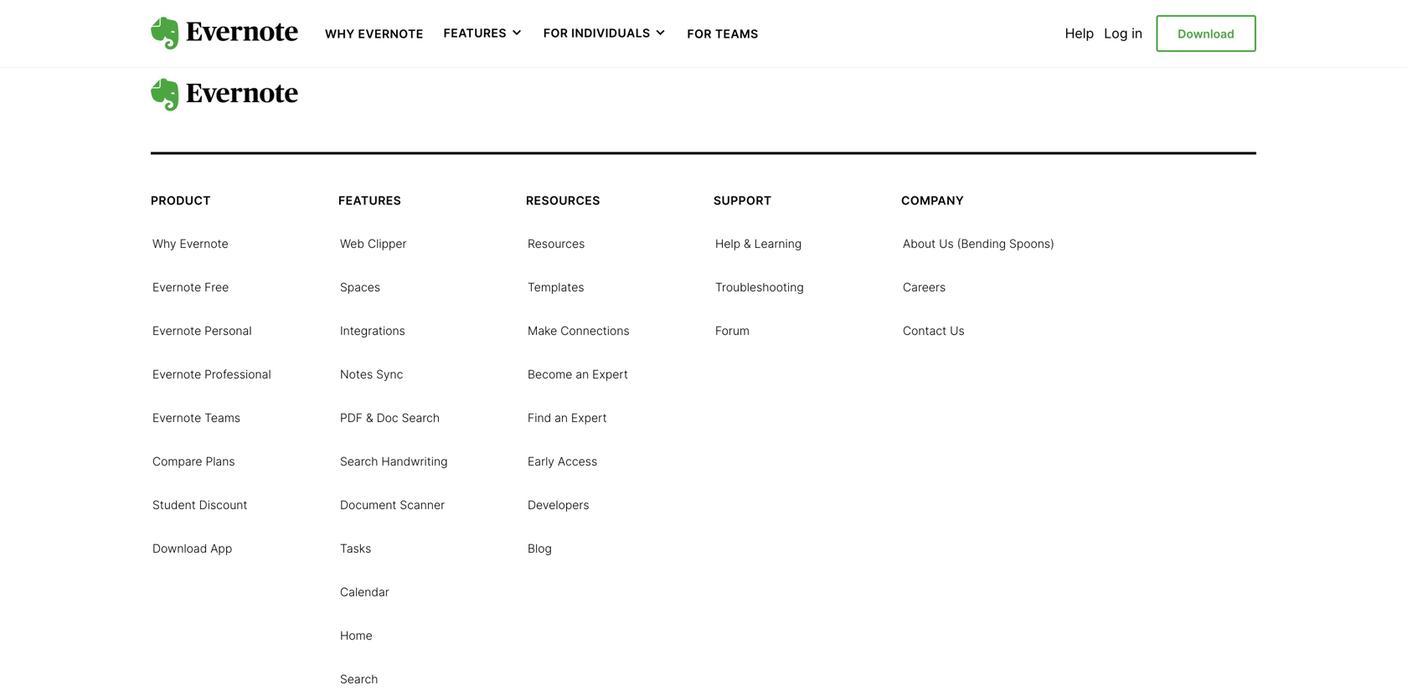 Task type: vqa. For each thing, say whether or not it's contained in the screenshot.
All
no



Task type: describe. For each thing, give the bounding box(es) containing it.
for for for teams
[[687, 27, 712, 41]]

forum
[[715, 324, 750, 338]]

home
[[340, 629, 373, 643]]

evernote for free
[[152, 280, 201, 294]]

student discount
[[152, 498, 247, 512]]

for teams link
[[687, 25, 759, 41]]

spaces link
[[340, 278, 380, 295]]

document scanner
[[340, 498, 445, 512]]

about us (bending spoons)
[[903, 236, 1055, 251]]

integrations
[[340, 324, 405, 338]]

evernote for professional
[[152, 367, 201, 381]]

why evernote for for
[[325, 27, 424, 41]]

pdf & doc search
[[340, 411, 440, 425]]

1 vertical spatial resources
[[528, 236, 585, 251]]

why for evernote professional
[[152, 236, 176, 251]]

templates link
[[528, 278, 584, 295]]

pdf
[[340, 411, 363, 425]]

& for pdf
[[366, 411, 373, 425]]

professional
[[205, 367, 271, 381]]

become an expert link
[[528, 365, 628, 382]]

web
[[340, 236, 364, 251]]

download for download app
[[152, 541, 207, 556]]

us for contact
[[950, 324, 965, 338]]

access
[[558, 454, 597, 469]]

evernote professional link
[[152, 365, 271, 382]]

make
[[528, 324, 557, 338]]

us for about
[[939, 236, 954, 251]]

2 evernote logo image from the top
[[151, 78, 298, 112]]

individuals
[[571, 26, 650, 40]]

evernote personal
[[152, 324, 252, 338]]

scanner
[[400, 498, 445, 512]]

help for help & learning
[[715, 236, 741, 251]]

discount
[[199, 498, 247, 512]]

search for search handwriting
[[340, 454, 378, 469]]

notes sync
[[340, 367, 403, 381]]

early access
[[528, 454, 597, 469]]

contact us link
[[903, 322, 965, 338]]

evernote personal link
[[152, 322, 252, 338]]

compare
[[152, 454, 202, 469]]

document
[[340, 498, 397, 512]]

evernote free
[[152, 280, 229, 294]]

for individuals
[[544, 26, 650, 40]]

support
[[714, 193, 772, 208]]

make connections
[[528, 324, 630, 338]]

student
[[152, 498, 196, 512]]

evernote teams link
[[152, 409, 240, 425]]

templates
[[528, 280, 584, 294]]

contact
[[903, 324, 947, 338]]

become an expert
[[528, 367, 628, 381]]

web clipper link
[[340, 235, 407, 251]]

evernote for teams
[[152, 411, 201, 425]]

log in link
[[1104, 25, 1143, 41]]

in
[[1132, 25, 1143, 41]]

clipper
[[368, 236, 407, 251]]

(bending
[[957, 236, 1006, 251]]

evernote teams
[[152, 411, 240, 425]]

evernote free link
[[152, 278, 229, 295]]

tasks
[[340, 541, 371, 556]]

help link
[[1065, 25, 1094, 41]]

search handwriting link
[[340, 453, 448, 469]]

home link
[[340, 627, 373, 643]]

find
[[528, 411, 551, 425]]

features button
[[444, 25, 523, 42]]

download app
[[152, 541, 232, 556]]

0 vertical spatial search
[[402, 411, 440, 425]]

notes sync link
[[340, 365, 403, 382]]

tasks link
[[340, 540, 371, 556]]

for for for individuals
[[544, 26, 568, 40]]

0 vertical spatial resources
[[526, 193, 600, 208]]



Task type: locate. For each thing, give the bounding box(es) containing it.
personal
[[205, 324, 252, 338]]

calendar link
[[340, 583, 389, 600]]

1 vertical spatial teams
[[205, 411, 240, 425]]

doc
[[377, 411, 398, 425]]

0 vertical spatial expert
[[592, 367, 628, 381]]

student discount link
[[152, 496, 247, 513]]

0 horizontal spatial features
[[338, 193, 401, 208]]

us right about
[[939, 236, 954, 251]]

& left the learning in the top of the page
[[744, 236, 751, 251]]

1 horizontal spatial an
[[576, 367, 589, 381]]

why evernote link for evernote
[[152, 235, 228, 251]]

why evernote
[[325, 27, 424, 41], [152, 236, 228, 251]]

spaces
[[340, 280, 380, 294]]

1 vertical spatial search
[[340, 454, 378, 469]]

expert
[[592, 367, 628, 381], [571, 411, 607, 425]]

find an expert link
[[528, 409, 607, 425]]

company
[[901, 193, 964, 208]]

integrations link
[[340, 322, 405, 338]]

expert down connections
[[592, 367, 628, 381]]

contact us
[[903, 324, 965, 338]]

help for help
[[1065, 25, 1094, 41]]

0 vertical spatial evernote logo image
[[151, 17, 298, 50]]

1 horizontal spatial features
[[444, 26, 507, 40]]

resources up resources link
[[526, 193, 600, 208]]

download
[[1178, 27, 1235, 41], [152, 541, 207, 556]]

forum link
[[715, 322, 750, 338]]

teams for evernote teams
[[205, 411, 240, 425]]

us
[[939, 236, 954, 251], [950, 324, 965, 338]]

download for download
[[1178, 27, 1235, 41]]

evernote logo image
[[151, 17, 298, 50], [151, 78, 298, 112]]

0 vertical spatial why
[[325, 27, 355, 41]]

teams for for teams
[[715, 27, 759, 41]]

& for help
[[744, 236, 751, 251]]

1 vertical spatial &
[[366, 411, 373, 425]]

search down pdf
[[340, 454, 378, 469]]

0 horizontal spatial why evernote link
[[152, 235, 228, 251]]

about us (bending spoons) link
[[903, 235, 1055, 251]]

search right doc
[[402, 411, 440, 425]]

1 horizontal spatial &
[[744, 236, 751, 251]]

handwriting
[[381, 454, 448, 469]]

spoons)
[[1009, 236, 1055, 251]]

resources
[[526, 193, 600, 208], [528, 236, 585, 251]]

help down the support
[[715, 236, 741, 251]]

1 vertical spatial evernote logo image
[[151, 78, 298, 112]]

us right 'contact'
[[950, 324, 965, 338]]

download link
[[1156, 15, 1256, 52]]

an inside become an expert link
[[576, 367, 589, 381]]

download right in
[[1178, 27, 1235, 41]]

log
[[1104, 25, 1128, 41]]

app
[[210, 541, 232, 556]]

0 horizontal spatial for
[[544, 26, 568, 40]]

early access link
[[528, 453, 597, 469]]

expert down become an expert
[[571, 411, 607, 425]]

help & learning link
[[715, 235, 802, 251]]

careers link
[[903, 278, 946, 295]]

help & learning
[[715, 236, 802, 251]]

careers
[[903, 280, 946, 294]]

0 vertical spatial features
[[444, 26, 507, 40]]

connections
[[561, 324, 630, 338]]

&
[[744, 236, 751, 251], [366, 411, 373, 425]]

evernote for personal
[[152, 324, 201, 338]]

1 vertical spatial features
[[338, 193, 401, 208]]

about
[[903, 236, 936, 251]]

1 vertical spatial why evernote
[[152, 236, 228, 251]]

early
[[528, 454, 554, 469]]

web clipper
[[340, 236, 407, 251]]

why evernote link for for
[[325, 25, 424, 41]]

developers link
[[528, 496, 589, 513]]

download left the app
[[152, 541, 207, 556]]

an for find
[[555, 411, 568, 425]]

for inside button
[[544, 26, 568, 40]]

expert for become an expert
[[592, 367, 628, 381]]

search
[[402, 411, 440, 425], [340, 454, 378, 469], [340, 672, 378, 686]]

product
[[151, 193, 211, 208]]

1 vertical spatial why
[[152, 236, 176, 251]]

0 vertical spatial &
[[744, 236, 751, 251]]

1 horizontal spatial for
[[687, 27, 712, 41]]

resources link
[[528, 235, 585, 251]]

blog
[[528, 541, 552, 556]]

for teams
[[687, 27, 759, 41]]

an right become
[[576, 367, 589, 381]]

calendar
[[340, 585, 389, 599]]

1 vertical spatial us
[[950, 324, 965, 338]]

compare plans
[[152, 454, 235, 469]]

search link
[[340, 670, 378, 687]]

0 vertical spatial why evernote link
[[325, 25, 424, 41]]

0 horizontal spatial download
[[152, 541, 207, 556]]

2 vertical spatial search
[[340, 672, 378, 686]]

1 evernote logo image from the top
[[151, 17, 298, 50]]

1 vertical spatial help
[[715, 236, 741, 251]]

download app link
[[152, 540, 232, 556]]

1 horizontal spatial why
[[325, 27, 355, 41]]

an inside find an expert link
[[555, 411, 568, 425]]

why evernote for evernote
[[152, 236, 228, 251]]

troubleshooting
[[715, 280, 804, 294]]

pdf & doc search link
[[340, 409, 440, 425]]

an for become
[[576, 367, 589, 381]]

make connections link
[[528, 322, 630, 338]]

1 horizontal spatial download
[[1178, 27, 1235, 41]]

find an expert
[[528, 411, 607, 425]]

sync
[[376, 367, 403, 381]]

plans
[[206, 454, 235, 469]]

0 horizontal spatial &
[[366, 411, 373, 425]]

1 horizontal spatial teams
[[715, 27, 759, 41]]

features inside button
[[444, 26, 507, 40]]

become
[[528, 367, 572, 381]]

expert for find an expert
[[571, 411, 607, 425]]

& left doc
[[366, 411, 373, 425]]

evernote professional
[[152, 367, 271, 381]]

why evernote link
[[325, 25, 424, 41], [152, 235, 228, 251]]

1 vertical spatial why evernote link
[[152, 235, 228, 251]]

0 vertical spatial help
[[1065, 25, 1094, 41]]

0 horizontal spatial why
[[152, 236, 176, 251]]

developers
[[528, 498, 589, 512]]

1 horizontal spatial why evernote link
[[325, 25, 424, 41]]

1 horizontal spatial help
[[1065, 25, 1094, 41]]

why
[[325, 27, 355, 41], [152, 236, 176, 251]]

for individuals button
[[544, 25, 667, 42]]

1 vertical spatial download
[[152, 541, 207, 556]]

blog link
[[528, 540, 552, 556]]

document scanner link
[[340, 496, 445, 513]]

1 vertical spatial expert
[[571, 411, 607, 425]]

search handwriting
[[340, 454, 448, 469]]

1 vertical spatial an
[[555, 411, 568, 425]]

1 horizontal spatial why evernote
[[325, 27, 424, 41]]

0 horizontal spatial why evernote
[[152, 236, 228, 251]]

free
[[205, 280, 229, 294]]

learning
[[754, 236, 802, 251]]

notes
[[340, 367, 373, 381]]

an right find
[[555, 411, 568, 425]]

search for search
[[340, 672, 378, 686]]

0 horizontal spatial teams
[[205, 411, 240, 425]]

0 horizontal spatial an
[[555, 411, 568, 425]]

0 vertical spatial download
[[1178, 27, 1235, 41]]

for
[[544, 26, 568, 40], [687, 27, 712, 41]]

0 vertical spatial us
[[939, 236, 954, 251]]

0 vertical spatial teams
[[715, 27, 759, 41]]

resources up templates link
[[528, 236, 585, 251]]

help left log
[[1065, 25, 1094, 41]]

troubleshooting link
[[715, 278, 804, 295]]

why for for teams
[[325, 27, 355, 41]]

0 vertical spatial an
[[576, 367, 589, 381]]

compare plans link
[[152, 453, 235, 469]]

an
[[576, 367, 589, 381], [555, 411, 568, 425]]

search down "home"
[[340, 672, 378, 686]]

0 horizontal spatial help
[[715, 236, 741, 251]]

log in
[[1104, 25, 1143, 41]]

0 vertical spatial why evernote
[[325, 27, 424, 41]]



